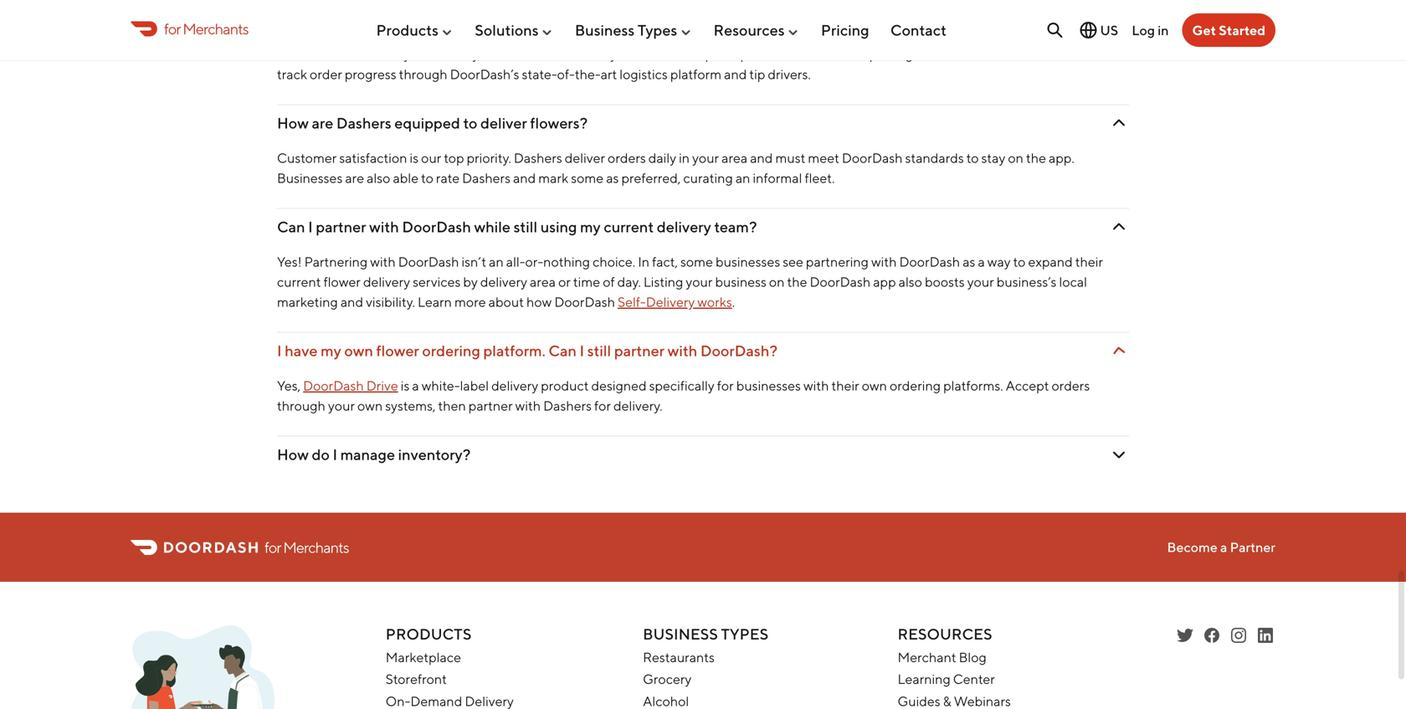 Task type: vqa. For each thing, say whether or not it's contained in the screenshot.
'and' inside the Only customers who are of legal drinking age in the jurisdiction, have a valid non-expired photo ID, and are not visibly intoxicated are eligible to buy alcohol through DoorDash.
no



Task type: locate. For each thing, give the bounding box(es) containing it.
order right the track
[[310, 66, 342, 82]]

partner
[[1231, 539, 1276, 555]]

1 vertical spatial as
[[963, 254, 976, 270]]

delivery.
[[614, 398, 663, 414]]

0 vertical spatial orders
[[608, 150, 646, 166]]

business up at
[[575, 21, 635, 39]]

area up how
[[530, 274, 556, 290]]

1 vertical spatial merchants
[[283, 538, 349, 556]]

doordash right meet
[[842, 150, 903, 166]]

an left all-
[[489, 254, 504, 270]]

globe line image
[[1079, 20, 1099, 40]]

dashers down product
[[544, 398, 592, 414]]

also right app
[[899, 274, 923, 290]]

as inside customer satisfaction is our top priority. dashers deliver orders daily in your area and must meet doordash standards to stay on the app. businesses are also able to rate dashers and mark some as preferred, curating an informal fleet.
[[607, 170, 619, 186]]

1 vertical spatial businesses
[[737, 378, 801, 394]]

time
[[574, 274, 601, 290]]

1 horizontal spatial partnering
[[806, 254, 869, 270]]

the inside once an order is ready for delivery, a dasher will arrive at your location to pick up an item before transporting it to the customer. customers can track order progress through doordash's state-of-the-art logistics platform and tip drivers.
[[942, 46, 962, 62]]

a inside the yes! partnering with doordash isn't an all-or-nothing choice. in fact, some businesses see partnering with doordash as a way to expand their current flower delivery services by delivery area or time of day. listing your business on the doordash app also boosts your business's local marketing and visibility. learn more about how doordash
[[979, 254, 986, 270]]

your inside once an order is ready for delivery, a dasher will arrive at your location to pick up an item before transporting it to the customer. customers can track order progress through doordash's state-of-the-art logistics platform and tip drivers.
[[611, 46, 637, 62]]

on down see
[[770, 274, 785, 290]]

1 vertical spatial the
[[1027, 150, 1047, 166]]

types
[[638, 21, 678, 39], [722, 625, 769, 643]]

1 vertical spatial are
[[345, 170, 364, 186]]

partnering up ready
[[348, 10, 420, 28]]

can
[[277, 218, 305, 236], [549, 342, 577, 360]]

business types up at
[[575, 21, 678, 39]]

0 vertical spatial some
[[571, 170, 604, 186]]

0 vertical spatial for merchants
[[164, 20, 248, 38]]

up
[[733, 46, 749, 62]]

is up systems,
[[401, 378, 410, 394]]

yes! partnering with doordash isn't an all-or-nothing choice. in fact, some businesses see partnering with doordash as a way to expand their current flower delivery services by delivery area or time of day. listing your business on the doordash app also boosts your business's local marketing and visibility. learn more about how doordash
[[277, 254, 1104, 310]]

instagram image
[[1229, 626, 1250, 646]]

my right the 'have'
[[321, 342, 342, 360]]

pricing link
[[821, 14, 870, 46]]

on inside customer satisfaction is our top priority. dashers deliver orders daily in your area and must meet doordash standards to stay on the app. businesses are also able to rate dashers and mark some as preferred, curating an informal fleet.
[[1009, 150, 1024, 166]]

app.
[[1049, 150, 1075, 166]]

1 horizontal spatial also
[[899, 274, 923, 290]]

doordash down the rate at the top of the page
[[402, 218, 471, 236]]

partnering
[[305, 254, 368, 270]]

0 vertical spatial through
[[399, 66, 448, 82]]

1 vertical spatial on
[[770, 274, 785, 290]]

doordash down the time
[[555, 294, 616, 310]]

to right way
[[1014, 254, 1026, 270]]

partnering inside the yes! partnering with doordash isn't an all-or-nothing choice. in fact, some businesses see partnering with doordash as a way to expand their current flower delivery services by delivery area or time of day. listing your business on the doordash app also boosts your business's local marketing and visibility. learn more about how doordash
[[806, 254, 869, 270]]

dashers inside is a white-label delivery product designed specifically for businesses with their own ordering platforms. accept orders through your own systems, then partner with dashers for delivery.
[[544, 398, 592, 414]]

are
[[312, 114, 334, 132], [345, 170, 364, 186]]

1 vertical spatial how
[[277, 114, 309, 132]]

delivery down platform.
[[492, 378, 539, 394]]

as left way
[[963, 254, 976, 270]]

ordering up white-
[[422, 342, 481, 360]]

2 vertical spatial is
[[401, 378, 410, 394]]

2 vertical spatial own
[[358, 398, 383, 414]]

1 vertical spatial still
[[588, 342, 612, 360]]

flower up 'drive'
[[376, 342, 419, 360]]

your inside is a white-label delivery product designed specifically for businesses with their own ordering platforms. accept orders through your own systems, then partner with dashers for delivery.
[[328, 398, 355, 414]]

merchants
[[183, 20, 248, 38], [283, 538, 349, 556]]

1 horizontal spatial in
[[1158, 22, 1170, 38]]

started
[[1220, 22, 1266, 38]]

blog
[[959, 649, 987, 665]]

0 horizontal spatial still
[[514, 218, 538, 236]]

current
[[604, 218, 654, 236], [277, 274, 321, 290]]

an inside the yes! partnering with doordash isn't an all-or-nothing choice. in fact, some businesses see partnering with doordash as a way to expand their current flower delivery services by delivery area or time of day. listing your business on the doordash app also boosts your business's local marketing and visibility. learn more about how doordash
[[489, 254, 504, 270]]

business types link
[[575, 14, 693, 46]]

through inside once an order is ready for delivery, a dasher will arrive at your location to pick up an item before transporting it to the customer. customers can track order progress through doordash's state-of-the-art logistics platform and tip drivers.
[[399, 66, 448, 82]]

0 vertical spatial ordering
[[422, 342, 481, 360]]

0 horizontal spatial through
[[277, 398, 326, 414]]

before
[[798, 46, 838, 62]]

deliver
[[481, 114, 527, 132], [565, 150, 606, 166]]

0 vertical spatial are
[[312, 114, 334, 132]]

in
[[638, 254, 650, 270]]

1 vertical spatial ordering
[[890, 378, 941, 394]]

1 vertical spatial for merchants
[[265, 538, 349, 556]]

a up systems,
[[412, 378, 419, 394]]

0 vertical spatial how
[[277, 10, 309, 28]]

0 horizontal spatial on
[[770, 274, 785, 290]]

flowers?
[[530, 114, 588, 132]]

2 how from the top
[[277, 114, 309, 132]]

through
[[399, 66, 448, 82], [277, 398, 326, 414]]

solutions link
[[475, 14, 554, 46]]

an
[[313, 46, 328, 62], [751, 46, 766, 62], [736, 170, 751, 186], [489, 254, 504, 270]]

3 how from the top
[[277, 446, 309, 464]]

are down 'satisfaction'
[[345, 170, 364, 186]]

0 vertical spatial also
[[367, 170, 391, 186]]

the inside the yes! partnering with doordash isn't an all-or-nothing choice. in fact, some businesses see partnering with doordash as a way to expand their current flower delivery services by delivery area or time of day. listing your business on the doordash app also boosts your business's local marketing and visibility. learn more about how doordash
[[788, 274, 808, 290]]

an left informal
[[736, 170, 751, 186]]

some right the mark
[[571, 170, 604, 186]]

storefront
[[386, 671, 447, 687]]

can up yes!
[[277, 218, 305, 236]]

twitter link
[[1176, 626, 1196, 646]]

orders inside customer satisfaction is our top priority. dashers deliver orders daily in your area and must meet doordash standards to stay on the app. businesses are also able to rate dashers and mark some as preferred, curating an informal fleet.
[[608, 150, 646, 166]]

0 vertical spatial merchants
[[183, 20, 248, 38]]

dashers down priority.
[[462, 170, 511, 186]]

1 horizontal spatial merchants
[[283, 538, 349, 556]]

area up curating at the top
[[722, 150, 748, 166]]

0 vertical spatial the
[[942, 46, 962, 62]]

informal
[[753, 170, 803, 186]]

1 horizontal spatial area
[[722, 150, 748, 166]]

ordering
[[422, 342, 481, 360], [890, 378, 941, 394]]

2 chevron down image from the top
[[1110, 113, 1130, 133]]

products up ready
[[376, 21, 439, 39]]

0 horizontal spatial orders
[[608, 150, 646, 166]]

through inside is a white-label delivery product designed specifically for businesses with their own ordering platforms. accept orders through your own systems, then partner with dashers for delivery.
[[277, 398, 326, 414]]

1 horizontal spatial partner
[[469, 398, 513, 414]]

once
[[277, 46, 311, 62]]

see
[[783, 254, 804, 270]]

equipped
[[395, 114, 461, 132]]

dashers
[[455, 10, 511, 28], [337, 114, 392, 132], [514, 150, 563, 166], [462, 170, 511, 186], [544, 398, 592, 414]]

services
[[413, 274, 461, 290]]

is left our
[[410, 150, 419, 166]]

resources up up
[[714, 21, 785, 39]]

1 horizontal spatial my
[[580, 218, 601, 236]]

how left do
[[277, 446, 309, 464]]

manage
[[341, 446, 395, 464]]

1 vertical spatial deliver
[[565, 150, 606, 166]]

using
[[541, 218, 577, 236]]

0 vertical spatial on
[[1009, 150, 1024, 166]]

to up top
[[464, 114, 478, 132]]

1 horizontal spatial are
[[345, 170, 364, 186]]

2 horizontal spatial partner
[[615, 342, 665, 360]]

some right fact,
[[681, 254, 714, 270]]

a left the "partner"
[[1221, 539, 1228, 555]]

1 horizontal spatial can
[[549, 342, 577, 360]]

1 vertical spatial resources
[[898, 625, 993, 643]]

1 chevron down image from the top
[[1110, 9, 1130, 29]]

the right it
[[942, 46, 962, 62]]

a left way
[[979, 254, 986, 270]]

linkedin link
[[1256, 626, 1276, 646]]

dashers up the mark
[[514, 150, 563, 166]]

business types up restaurants link
[[643, 625, 769, 643]]

products up marketplace
[[386, 625, 472, 643]]

1 vertical spatial partnering
[[806, 254, 869, 270]]

curating
[[684, 170, 733, 186]]

the left the 'app.'
[[1027, 150, 1047, 166]]

area
[[722, 150, 748, 166], [530, 274, 556, 290]]

still right while
[[514, 218, 538, 236]]

or-
[[526, 254, 544, 270]]

orders up preferred, on the left
[[608, 150, 646, 166]]

ordering inside is a white-label delivery product designed specifically for businesses with their own ordering platforms. accept orders through your own systems, then partner with dashers for delivery.
[[890, 378, 941, 394]]

is
[[365, 46, 374, 62], [410, 150, 419, 166], [401, 378, 410, 394]]

in right daily
[[679, 150, 690, 166]]

1 horizontal spatial on
[[1009, 150, 1024, 166]]

fact,
[[652, 254, 678, 270]]

also
[[367, 170, 391, 186], [899, 274, 923, 290]]

0 vertical spatial business
[[575, 21, 635, 39]]

0 vertical spatial flower
[[324, 274, 361, 290]]

chevron down image
[[1110, 9, 1130, 29], [1110, 113, 1130, 133], [1110, 341, 1130, 361], [1110, 445, 1130, 465]]

1 horizontal spatial as
[[963, 254, 976, 270]]

area inside customer satisfaction is our top priority. dashers deliver orders daily in your area and must meet doordash standards to stay on the app. businesses are also able to rate dashers and mark some as preferred, curating an informal fleet.
[[722, 150, 748, 166]]

an right once in the top left of the page
[[313, 46, 328, 62]]

0 horizontal spatial partnering
[[348, 10, 420, 28]]

and down up
[[725, 66, 747, 82]]

1 horizontal spatial resources
[[898, 625, 993, 643]]

nothing
[[544, 254, 591, 270]]

1 vertical spatial their
[[832, 378, 860, 394]]

1 vertical spatial business types
[[643, 625, 769, 643]]

0 vertical spatial can
[[277, 218, 305, 236]]

1 vertical spatial some
[[681, 254, 714, 270]]

1 vertical spatial is
[[410, 150, 419, 166]]

0 vertical spatial partnering
[[348, 10, 420, 28]]

0 horizontal spatial types
[[638, 21, 678, 39]]

partner down label
[[469, 398, 513, 414]]

resources up merchant blog link
[[898, 625, 993, 643]]

0 vertical spatial businesses
[[716, 254, 781, 270]]

0 vertical spatial is
[[365, 46, 374, 62]]

track
[[277, 66, 307, 82]]

are up customer
[[312, 114, 334, 132]]

way
[[988, 254, 1011, 270]]

delivery
[[657, 218, 712, 236], [363, 274, 410, 290], [481, 274, 528, 290], [492, 378, 539, 394]]

accept
[[1006, 378, 1050, 394]]

1 how from the top
[[277, 10, 309, 28]]

facebook link
[[1203, 626, 1223, 646]]

ordering left platforms.
[[890, 378, 941, 394]]

become a partner
[[1168, 539, 1276, 555]]

to inside the yes! partnering with doordash isn't an all-or-nothing choice. in fact, some businesses see partnering with doordash as a way to expand their current flower delivery services by delivery area or time of day. listing your business on the doordash app also boosts your business's local marketing and visibility. learn more about how doordash
[[1014, 254, 1026, 270]]

1 horizontal spatial still
[[588, 342, 612, 360]]

a up doordash's
[[484, 46, 491, 62]]

1 horizontal spatial the
[[942, 46, 962, 62]]

platform
[[671, 66, 722, 82]]

also inside the yes! partnering with doordash isn't an all-or-nothing choice. in fact, some businesses see partnering with doordash as a way to expand their current flower delivery services by delivery area or time of day. listing your business on the doordash app also boosts your business's local marketing and visibility. learn more about how doordash
[[899, 274, 923, 290]]

your up curating at the top
[[693, 150, 719, 166]]

contact link
[[891, 14, 947, 46]]

partner up partnering
[[316, 218, 366, 236]]

business up restaurants link
[[643, 625, 718, 643]]

i up product
[[580, 342, 585, 360]]

how up once in the top left of the page
[[277, 10, 309, 28]]

doordash's
[[450, 66, 520, 82]]

can up product
[[549, 342, 577, 360]]

2 horizontal spatial the
[[1027, 150, 1047, 166]]

0 vertical spatial business types
[[575, 21, 678, 39]]

current up marketing
[[277, 274, 321, 290]]

0 vertical spatial partner
[[316, 218, 366, 236]]

3 chevron down image from the top
[[1110, 341, 1130, 361]]

doordash up boosts
[[900, 254, 961, 270]]

meet
[[809, 150, 840, 166]]

your up works
[[686, 274, 713, 290]]

doordash left app
[[810, 274, 871, 290]]

for
[[164, 20, 181, 38], [413, 46, 430, 62], [718, 378, 734, 394], [595, 398, 611, 414], [265, 538, 281, 556]]

orders right accept
[[1052, 378, 1091, 394]]

the down see
[[788, 274, 808, 290]]

resources
[[714, 21, 785, 39], [898, 625, 993, 643]]

the inside customer satisfaction is our top priority. dashers deliver orders daily in your area and must meet doordash standards to stay on the app. businesses are also able to rate dashers and mark some as preferred, curating an informal fleet.
[[1027, 150, 1047, 166]]

twitter image
[[1176, 626, 1196, 646]]

have
[[285, 342, 318, 360]]

1 vertical spatial my
[[321, 342, 342, 360]]

1 horizontal spatial deliver
[[565, 150, 606, 166]]

1 horizontal spatial orders
[[1052, 378, 1091, 394]]

expand
[[1029, 254, 1073, 270]]

dasher
[[493, 46, 536, 62]]

i up partnering
[[308, 218, 313, 236]]

transporting
[[840, 46, 914, 62]]

1 vertical spatial area
[[530, 274, 556, 290]]

i left the 'have'
[[277, 342, 282, 360]]

deliver up priority.
[[481, 114, 527, 132]]

deliver up the mark
[[565, 150, 606, 166]]

flower down partnering
[[324, 274, 361, 290]]

chevron down image for deliver
[[1110, 113, 1130, 133]]

to right it
[[927, 46, 939, 62]]

2 vertical spatial how
[[277, 446, 309, 464]]

1 vertical spatial partner
[[615, 342, 665, 360]]

0 horizontal spatial in
[[679, 150, 690, 166]]

your inside customer satisfaction is our top priority. dashers deliver orders daily in your area and must meet doordash standards to stay on the app. businesses are also able to rate dashers and mark some as preferred, curating an informal fleet.
[[693, 150, 719, 166]]

your down yes, doordash drive
[[328, 398, 355, 414]]

doordash
[[842, 150, 903, 166], [402, 218, 471, 236], [398, 254, 459, 270], [900, 254, 961, 270], [810, 274, 871, 290], [555, 294, 616, 310], [303, 378, 364, 394]]

still up designed
[[588, 342, 612, 360]]

1 horizontal spatial business
[[643, 625, 718, 643]]

linkedin image
[[1256, 626, 1276, 646]]

4 chevron down image from the top
[[1110, 445, 1130, 465]]

arrive
[[560, 46, 594, 62]]

dashers up delivery, at the left top of the page
[[455, 10, 511, 28]]

my right using
[[580, 218, 601, 236]]

1 vertical spatial business
[[643, 625, 718, 643]]

1 horizontal spatial some
[[681, 254, 714, 270]]

current up choice.
[[604, 218, 654, 236]]

own
[[345, 342, 373, 360], [862, 378, 888, 394], [358, 398, 383, 414]]

is up progress
[[365, 46, 374, 62]]

1 horizontal spatial through
[[399, 66, 448, 82]]

businesses down doordash?
[[737, 378, 801, 394]]

your right at
[[611, 46, 637, 62]]

business
[[575, 21, 635, 39], [643, 625, 718, 643]]

1 horizontal spatial their
[[1076, 254, 1104, 270]]

isn't
[[462, 254, 487, 270]]

become
[[1168, 539, 1218, 555]]

in right log
[[1158, 22, 1170, 38]]

through down yes,
[[277, 398, 326, 414]]

1 horizontal spatial ordering
[[890, 378, 941, 394]]

platforms.
[[944, 378, 1004, 394]]

order up progress
[[330, 46, 363, 62]]

1 vertical spatial through
[[277, 398, 326, 414]]

also down 'satisfaction'
[[367, 170, 391, 186]]

0 horizontal spatial are
[[312, 114, 334, 132]]

partner up designed
[[615, 342, 665, 360]]

with
[[423, 10, 452, 28], [369, 218, 399, 236], [370, 254, 396, 270], [872, 254, 897, 270], [668, 342, 698, 360], [804, 378, 829, 394], [516, 398, 541, 414]]

0 horizontal spatial as
[[607, 170, 619, 186]]

choice.
[[593, 254, 636, 270]]

of-
[[557, 66, 575, 82]]

on right the stay
[[1009, 150, 1024, 166]]

standards
[[906, 150, 965, 166]]

how up customer
[[277, 114, 309, 132]]

an right up
[[751, 46, 766, 62]]

and left visibility.
[[341, 294, 364, 310]]

0 horizontal spatial merchants
[[183, 20, 248, 38]]

0 vertical spatial as
[[607, 170, 619, 186]]

partnering right see
[[806, 254, 869, 270]]

0 horizontal spatial their
[[832, 378, 860, 394]]

and
[[725, 66, 747, 82], [751, 150, 773, 166], [513, 170, 536, 186], [341, 294, 364, 310]]

center
[[954, 671, 996, 687]]

0 vertical spatial area
[[722, 150, 748, 166]]

as left preferred, on the left
[[607, 170, 619, 186]]

1 vertical spatial can
[[549, 342, 577, 360]]

1 vertical spatial also
[[899, 274, 923, 290]]

businesses up business
[[716, 254, 781, 270]]

delivery up visibility.
[[363, 274, 410, 290]]

0 horizontal spatial current
[[277, 274, 321, 290]]

can
[[1093, 46, 1115, 62]]

doordash for merchants image
[[131, 626, 275, 709]]

2 vertical spatial partner
[[469, 398, 513, 414]]

1 vertical spatial orders
[[1052, 378, 1091, 394]]



Task type: describe. For each thing, give the bounding box(es) containing it.
once an order is ready for delivery, a dasher will arrive at your location to pick up an item before transporting it to the customer. customers can track order progress through doordash's state-of-the-art logistics platform and tip drivers.
[[277, 46, 1115, 82]]

is a white-label delivery product designed specifically for businesses with their own ordering platforms. accept orders through your own systems, then partner with dashers for delivery.
[[277, 378, 1091, 414]]

0 vertical spatial types
[[638, 21, 678, 39]]

log in link
[[1132, 22, 1170, 38]]

product
[[541, 378, 589, 394]]

on inside the yes! partnering with doordash isn't an all-or-nothing choice. in fact, some businesses see partnering with doordash as a way to expand their current flower delivery services by delivery area or time of day. listing your business on the doordash app also boosts your business's local marketing and visibility. learn more about how doordash
[[770, 274, 785, 290]]

deliver inside customer satisfaction is our top priority. dashers deliver orders daily in your area and must meet doordash standards to stay on the app. businesses are also able to rate dashers and mark some as preferred, curating an informal fleet.
[[565, 150, 606, 166]]

1 vertical spatial own
[[862, 378, 888, 394]]

in inside customer satisfaction is our top priority. dashers deliver orders daily in your area and must meet doordash standards to stay on the app. businesses are also able to rate dashers and mark some as preferred, curating an informal fleet.
[[679, 150, 690, 166]]

1 horizontal spatial flower
[[376, 342, 419, 360]]

some inside customer satisfaction is our top priority. dashers deliver orders daily in your area and must meet doordash standards to stay on the app. businesses are also able to rate dashers and mark some as preferred, curating an informal fleet.
[[571, 170, 604, 186]]

0 vertical spatial order
[[330, 46, 363, 62]]

learning
[[898, 671, 951, 687]]

top
[[444, 150, 464, 166]]

day.
[[618, 274, 641, 290]]

logistics
[[620, 66, 668, 82]]

progress
[[345, 66, 397, 82]]

item
[[769, 46, 795, 62]]

dashers up 'satisfaction'
[[337, 114, 392, 132]]

boosts
[[925, 274, 965, 290]]

0 horizontal spatial my
[[321, 342, 342, 360]]

doordash right yes,
[[303, 378, 364, 394]]

chevron down image
[[1110, 217, 1130, 237]]

0 vertical spatial products
[[376, 21, 439, 39]]

1 horizontal spatial current
[[604, 218, 654, 236]]

orders inside is a white-label delivery product designed specifically for businesses with their own ordering platforms. accept orders through your own systems, then partner with dashers for delivery.
[[1052, 378, 1091, 394]]

restaurants
[[643, 649, 715, 665]]

does
[[312, 10, 345, 28]]

by
[[463, 274, 478, 290]]

customer satisfaction is our top priority. dashers deliver orders daily in your area and must meet doordash standards to stay on the app. businesses are also able to rate dashers and mark some as preferred, curating an informal fleet.
[[277, 150, 1075, 186]]

facebook image
[[1203, 626, 1223, 646]]

marketplace
[[386, 649, 461, 665]]

label
[[460, 378, 489, 394]]

customer.
[[964, 46, 1023, 62]]

flower inside the yes! partnering with doordash isn't an all-or-nothing choice. in fact, some businesses see partnering with doordash as a way to expand their current flower delivery services by delivery area or time of day. listing your business on the doordash app also boosts your business's local marketing and visibility. learn more about how doordash
[[324, 274, 361, 290]]

all-
[[506, 254, 526, 270]]

delivery inside is a white-label delivery product designed specifically for businesses with their own ordering platforms. accept orders through your own systems, then partner with dashers for delivery.
[[492, 378, 539, 394]]

solutions
[[475, 21, 539, 39]]

chevron down image for work?
[[1110, 9, 1130, 29]]

delivery up about
[[481, 274, 528, 290]]

yes!
[[277, 254, 302, 270]]

self-
[[618, 294, 646, 310]]

is inside customer satisfaction is our top priority. dashers deliver orders daily in your area and must meet doordash standards to stay on the app. businesses are also able to rate dashers and mark some as preferred, curating an informal fleet.
[[410, 150, 419, 166]]

restaurants grocery
[[643, 649, 715, 687]]

businesses inside is a white-label delivery product designed specifically for businesses with their own ordering platforms. accept orders through your own systems, then partner with dashers for delivery.
[[737, 378, 801, 394]]

for merchants link
[[131, 17, 248, 40]]

white-
[[422, 378, 460, 394]]

0 vertical spatial resources
[[714, 21, 785, 39]]

is inside is a white-label delivery product designed specifically for businesses with their own ordering platforms. accept orders through your own systems, then partner with dashers for delivery.
[[401, 378, 410, 394]]

how does partnering with dashers work?
[[277, 10, 555, 28]]

and inside once an order is ready for delivery, a dasher will arrive at your location to pick up an item before transporting it to the customer. customers can track order progress through doordash's state-of-the-art logistics platform and tip drivers.
[[725, 66, 747, 82]]

satisfaction
[[339, 150, 407, 166]]

get started
[[1193, 22, 1266, 38]]

storefront link
[[386, 671, 447, 687]]

1 vertical spatial products
[[386, 625, 472, 643]]

pick
[[706, 46, 730, 62]]

can i partner with doordash while still using my current delivery team?
[[277, 218, 757, 236]]

partner inside is a white-label delivery product designed specifically for businesses with their own ordering platforms. accept orders through your own systems, then partner with dashers for delivery.
[[469, 398, 513, 414]]

marketplace storefront
[[386, 649, 461, 687]]

designed
[[592, 378, 647, 394]]

area inside the yes! partnering with doordash isn't an all-or-nothing choice. in fact, some businesses see partnering with doordash as a way to expand their current flower delivery services by delivery area or time of day. listing your business on the doordash app also boosts your business's local marketing and visibility. learn more about how doordash
[[530, 274, 556, 290]]

restaurants link
[[643, 649, 715, 665]]

0 vertical spatial own
[[345, 342, 373, 360]]

0 vertical spatial in
[[1158, 22, 1170, 38]]

0 horizontal spatial deliver
[[481, 114, 527, 132]]

a inside once an order is ready for delivery, a dasher will arrive at your location to pick up an item before transporting it to the customer. customers can track order progress through doordash's state-of-the-art logistics platform and tip drivers.
[[484, 46, 491, 62]]

merchant blog link
[[898, 649, 987, 665]]

app
[[874, 274, 897, 290]]

is inside once an order is ready for delivery, a dasher will arrive at your location to pick up an item before transporting it to the customer. customers can track order progress through doordash's state-of-the-art logistics platform and tip drivers.
[[365, 46, 374, 62]]

inventory?
[[398, 446, 471, 464]]

chevron down image for ordering
[[1110, 341, 1130, 361]]

us
[[1101, 22, 1119, 38]]

an inside customer satisfaction is our top priority. dashers deliver orders daily in your area and must meet doordash standards to stay on the app. businesses are also able to rate dashers and mark some as preferred, curating an informal fleet.
[[736, 170, 751, 186]]

self-delivery works link
[[618, 294, 733, 310]]

learn
[[418, 294, 452, 310]]

0 horizontal spatial partner
[[316, 218, 366, 236]]

delivery up fact,
[[657, 218, 712, 236]]

or
[[559, 274, 571, 290]]

i have my own flower ordering platform. can i still partner with doordash?
[[277, 342, 778, 360]]

merchant
[[898, 649, 957, 665]]

able
[[393, 170, 419, 186]]

some inside the yes! partnering with doordash isn't an all-or-nothing choice. in fact, some businesses see partnering with doordash as a way to expand their current flower delivery services by delivery area or time of day. listing your business on the doordash app also boosts your business's local marketing and visibility. learn more about how doordash
[[681, 254, 714, 270]]

1 horizontal spatial for merchants
[[265, 538, 349, 556]]

customer
[[277, 150, 337, 166]]

how are dashers equipped to deliver flowers?
[[277, 114, 588, 132]]

become a partner link
[[1168, 539, 1276, 555]]

then
[[438, 398, 466, 414]]

mark
[[539, 170, 569, 186]]

a inside is a white-label delivery product designed specifically for businesses with their own ordering platforms. accept orders through your own systems, then partner with dashers for delivery.
[[412, 378, 419, 394]]

business's
[[997, 274, 1057, 290]]

drivers.
[[768, 66, 811, 82]]

businesses
[[277, 170, 343, 186]]

their inside is a white-label delivery product designed specifically for businesses with their own ordering platforms. accept orders through your own systems, then partner with dashers for delivery.
[[832, 378, 860, 394]]

drive
[[367, 378, 398, 394]]

the-
[[575, 66, 601, 82]]

and inside the yes! partnering with doordash isn't an all-or-nothing choice. in fact, some businesses see partnering with doordash as a way to expand their current flower delivery services by delivery area or time of day. listing your business on the doordash app also boosts your business's local marketing and visibility. learn more about how doordash
[[341, 294, 364, 310]]

do
[[312, 446, 330, 464]]

doordash inside customer satisfaction is our top priority. dashers deliver orders daily in your area and must meet doordash standards to stay on the app. businesses are also able to rate dashers and mark some as preferred, curating an informal fleet.
[[842, 150, 903, 166]]

i right do
[[333, 446, 338, 464]]

are inside customer satisfaction is our top priority. dashers deliver orders daily in your area and must meet doordash standards to stay on the app. businesses are also able to rate dashers and mark some as preferred, curating an informal fleet.
[[345, 170, 364, 186]]

businesses inside the yes! partnering with doordash isn't an all-or-nothing choice. in fact, some businesses see partnering with doordash as a way to expand their current flower delivery services by delivery area or time of day. listing your business on the doordash app also boosts your business's local marketing and visibility. learn more about how doordash
[[716, 254, 781, 270]]

and left the mark
[[513, 170, 536, 186]]

delivery
[[646, 294, 695, 310]]

1 vertical spatial types
[[722, 625, 769, 643]]

work?
[[514, 10, 555, 28]]

tip
[[750, 66, 766, 82]]

it
[[916, 46, 924, 62]]

their inside the yes! partnering with doordash isn't an all-or-nothing choice. in fact, some businesses see partnering with doordash as a way to expand their current flower delivery services by delivery area or time of day. listing your business on the doordash app also boosts your business's local marketing and visibility. learn more about how doordash
[[1076, 254, 1104, 270]]

platform.
[[484, 342, 546, 360]]

of
[[603, 274, 615, 290]]

your down way
[[968, 274, 995, 290]]

how for how are dashers equipped to deliver flowers?
[[277, 114, 309, 132]]

for inside once an order is ready for delivery, a dasher will arrive at your location to pick up an item before transporting it to the customer. customers can track order progress through doordash's state-of-the-art logistics platform and tip drivers.
[[413, 46, 430, 62]]

how for how does partnering with dashers work?
[[277, 10, 309, 28]]

log in
[[1132, 22, 1170, 38]]

to up the 'platform'
[[691, 46, 703, 62]]

also inside customer satisfaction is our top priority. dashers deliver orders daily in your area and must meet doordash standards to stay on the app. businesses are also able to rate dashers and mark some as preferred, curating an informal fleet.
[[367, 170, 391, 186]]

more
[[455, 294, 486, 310]]

must
[[776, 150, 806, 166]]

systems,
[[385, 398, 436, 414]]

get
[[1193, 22, 1217, 38]]

stay
[[982, 150, 1006, 166]]

0 vertical spatial still
[[514, 218, 538, 236]]

team?
[[715, 218, 757, 236]]

merchant blog learning center
[[898, 649, 996, 687]]

at
[[596, 46, 608, 62]]

0 horizontal spatial ordering
[[422, 342, 481, 360]]

.
[[733, 294, 735, 310]]

delivery,
[[432, 46, 481, 62]]

current inside the yes! partnering with doordash isn't an all-or-nothing choice. in fact, some businesses see partnering with doordash as a way to expand their current flower delivery services by delivery area or time of day. listing your business on the doordash app also boosts your business's local marketing and visibility. learn more about how doordash
[[277, 274, 321, 290]]

grocery link
[[643, 671, 692, 687]]

to down our
[[421, 170, 434, 186]]

instagram link
[[1229, 626, 1250, 646]]

doordash up services
[[398, 254, 459, 270]]

1 vertical spatial order
[[310, 66, 342, 82]]

will
[[539, 46, 558, 62]]

to left the stay
[[967, 150, 979, 166]]

how for how do i manage inventory?
[[277, 446, 309, 464]]

as inside the yes! partnering with doordash isn't an all-or-nothing choice. in fact, some businesses see partnering with doordash as a way to expand their current flower delivery services by delivery area or time of day. listing your business on the doordash app also boosts your business's local marketing and visibility. learn more about how doordash
[[963, 254, 976, 270]]

about
[[489, 294, 524, 310]]

0 horizontal spatial business
[[575, 21, 635, 39]]

marketplace link
[[386, 649, 461, 665]]

preferred,
[[622, 170, 681, 186]]

contact
[[891, 21, 947, 39]]

and up informal
[[751, 150, 773, 166]]

0 vertical spatial my
[[580, 218, 601, 236]]



